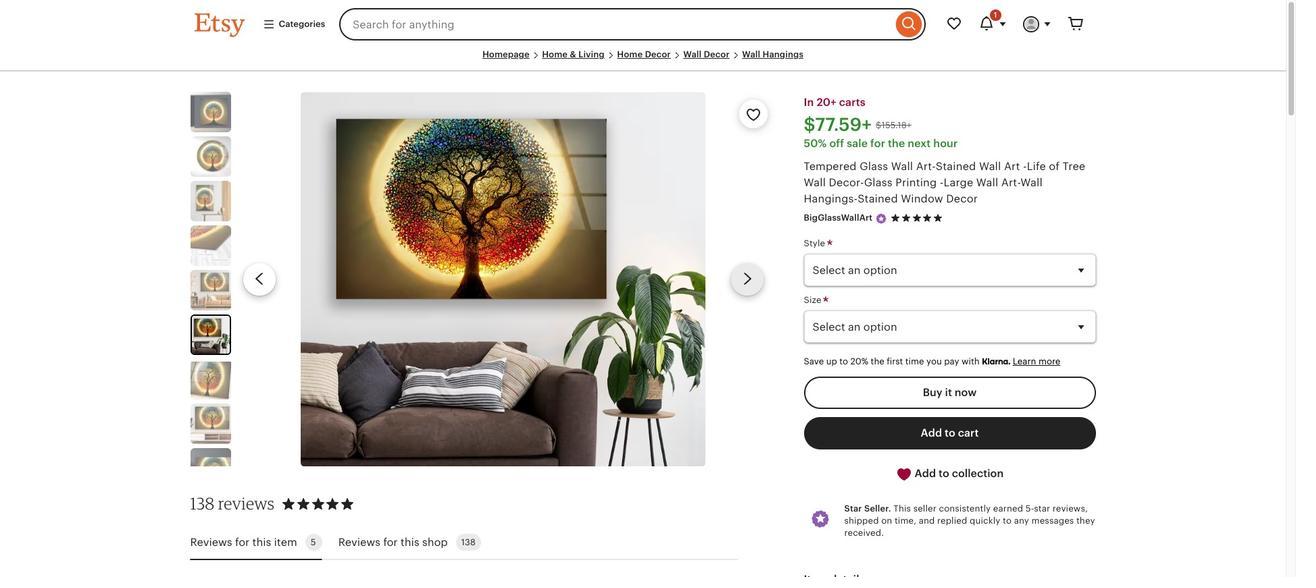 Task type: vqa. For each thing, say whether or not it's contained in the screenshot.
Suggested
no



Task type: locate. For each thing, give the bounding box(es) containing it.
0 vertical spatial stained
[[936, 161, 976, 172]]

0 horizontal spatial this
[[252, 537, 271, 548]]

1 vertical spatial art-
[[1001, 177, 1021, 189]]

decor for wall decor
[[704, 49, 730, 59]]

printing
[[895, 177, 937, 189]]

1 vertical spatial stained
[[858, 193, 898, 205]]

reviews for reviews for this item
[[190, 537, 232, 548]]

to right up
[[839, 357, 848, 367]]

0 horizontal spatial home
[[542, 49, 568, 59]]

wall left hangings
[[742, 49, 760, 59]]

1 vertical spatial 138
[[461, 538, 476, 548]]

1 horizontal spatial decor
[[704, 49, 730, 59]]

tempered
[[804, 161, 857, 172]]

wall right home decor link
[[683, 49, 702, 59]]

to left collection
[[939, 468, 949, 480]]

1 vertical spatial glass
[[864, 177, 893, 189]]

0 vertical spatial -
[[1023, 161, 1027, 172]]

replied
[[937, 516, 967, 526]]

klarna.
[[982, 357, 1010, 367]]

decor down the large
[[946, 193, 978, 205]]

home down categories banner
[[617, 49, 643, 59]]

tempered glass wall art-stained wall art life of tree wall image 6 image
[[301, 92, 705, 467], [192, 316, 229, 354]]

20%
[[850, 357, 868, 367]]

wall hangings link
[[742, 49, 803, 59]]

star_seller image
[[875, 213, 887, 225]]

to
[[839, 357, 848, 367], [945, 428, 955, 439], [939, 468, 949, 480], [1003, 516, 1012, 526]]

stained up star_seller image
[[858, 193, 898, 205]]

- right art
[[1023, 161, 1027, 172]]

the left first
[[871, 357, 884, 367]]

1 horizontal spatial this
[[401, 537, 419, 548]]

glass down 50% off sale for the next hour at right top
[[860, 161, 888, 172]]

tempered glass wall art-stained wall art life of tree wall image 1 image
[[190, 92, 231, 133]]

star
[[844, 504, 862, 514]]

add for add to cart
[[921, 428, 942, 439]]

shipped
[[844, 516, 879, 526]]

for
[[870, 138, 885, 150], [235, 537, 250, 548], [383, 537, 398, 548]]

1 horizontal spatial stained
[[936, 161, 976, 172]]

stained
[[936, 161, 976, 172], [858, 193, 898, 205]]

next
[[908, 138, 931, 150]]

for for reviews for this item
[[235, 537, 250, 548]]

wall
[[683, 49, 702, 59], [742, 49, 760, 59], [891, 161, 913, 172], [979, 161, 1001, 172], [804, 177, 826, 189], [976, 177, 998, 189], [1021, 177, 1043, 189]]

reviews
[[218, 494, 274, 515]]

0 horizontal spatial decor
[[645, 49, 671, 59]]

- up window
[[940, 177, 944, 189]]

first
[[887, 357, 903, 367]]

art-
[[916, 161, 936, 172], [1001, 177, 1021, 189]]

learn
[[1013, 357, 1036, 367]]

add
[[921, 428, 942, 439], [915, 468, 936, 480]]

1 horizontal spatial 138
[[461, 538, 476, 548]]

messages
[[1031, 516, 1074, 526]]

0 horizontal spatial tempered glass wall art-stained wall art life of tree wall image 6 image
[[192, 316, 229, 354]]

to inside add to collection 'button'
[[939, 468, 949, 480]]

add left cart
[[921, 428, 942, 439]]

menu bar
[[194, 49, 1092, 72]]

0 vertical spatial add
[[921, 428, 942, 439]]

style
[[804, 238, 828, 249]]

tempered glass wall art-stained wall art life of tree wall image 4 image
[[190, 226, 231, 266]]

138
[[190, 494, 215, 515], [461, 538, 476, 548]]

add to collection
[[912, 468, 1004, 480]]

0 horizontal spatial 138
[[190, 494, 215, 515]]

0 vertical spatial 138
[[190, 494, 215, 515]]

reviews
[[190, 537, 232, 548], [338, 537, 380, 548]]

time
[[905, 357, 924, 367]]

1 vertical spatial add
[[915, 468, 936, 480]]

the down $155.18+
[[888, 138, 905, 150]]

0 horizontal spatial art-
[[916, 161, 936, 172]]

tab list
[[190, 527, 738, 561]]

pay
[[944, 357, 959, 367]]

tab list containing reviews for this item
[[190, 527, 738, 561]]

add to cart
[[921, 428, 979, 439]]

wall down tempered
[[804, 177, 826, 189]]

save
[[804, 357, 824, 367]]

glass
[[860, 161, 888, 172], [864, 177, 893, 189]]

earned
[[993, 504, 1023, 514]]

0 horizontal spatial reviews
[[190, 537, 232, 548]]

decor inside tempered glass wall art-stained wall art -life of tree wall decor-glass printing -large wall art-wall hangings-stained window decor
[[946, 193, 978, 205]]

138 for 138
[[461, 538, 476, 548]]

reviews down the 138 reviews
[[190, 537, 232, 548]]

to left cart
[[945, 428, 955, 439]]

for right sale
[[870, 138, 885, 150]]

2 reviews from the left
[[338, 537, 380, 548]]

art- up printing
[[916, 161, 936, 172]]

for down the reviews
[[235, 537, 250, 548]]

1 this from the left
[[252, 537, 271, 548]]

2 horizontal spatial for
[[870, 138, 885, 150]]

tempered glass wall art-stained wall art life of tree wall image 8 image
[[190, 404, 231, 445]]

2 horizontal spatial decor
[[946, 193, 978, 205]]

this left item
[[252, 537, 271, 548]]

add inside 'button'
[[915, 468, 936, 480]]

add up seller
[[915, 468, 936, 480]]

-
[[1023, 161, 1027, 172], [940, 177, 944, 189]]

now
[[955, 387, 977, 399]]

glass up star_seller image
[[864, 177, 893, 189]]

0 horizontal spatial -
[[940, 177, 944, 189]]

1 horizontal spatial the
[[888, 138, 905, 150]]

categories banner
[[170, 0, 1116, 49]]

tempered glass wall art-stained wall art life of tree wall image 5 image
[[190, 270, 231, 311]]

this for shop
[[401, 537, 419, 548]]

off
[[829, 138, 844, 150]]

with
[[962, 357, 980, 367]]

for left shop
[[383, 537, 398, 548]]

to down earned
[[1003, 516, 1012, 526]]

collection
[[952, 468, 1004, 480]]

1 horizontal spatial reviews
[[338, 537, 380, 548]]

menu bar containing homepage
[[194, 49, 1092, 72]]

138 right shop
[[461, 538, 476, 548]]

home decor link
[[617, 49, 671, 59]]

this left shop
[[401, 537, 419, 548]]

1 vertical spatial the
[[871, 357, 884, 367]]

1 horizontal spatial home
[[617, 49, 643, 59]]

tempered glass wall art-stained wall art life of tree wall image 2 image
[[190, 137, 231, 177]]

$77.59+
[[804, 115, 872, 135]]

time,
[[895, 516, 916, 526]]

they
[[1076, 516, 1095, 526]]

wall left art
[[979, 161, 1001, 172]]

138 left the reviews
[[190, 494, 215, 515]]

home
[[542, 49, 568, 59], [617, 49, 643, 59]]

reviews,
[[1053, 504, 1088, 514]]

art- down art
[[1001, 177, 1021, 189]]

1 horizontal spatial for
[[383, 537, 398, 548]]

1 home from the left
[[542, 49, 568, 59]]

decor left wall hangings link
[[704, 49, 730, 59]]

the
[[888, 138, 905, 150], [871, 357, 884, 367]]

tempered glass wall art-stained wall art -life of tree wall decor-glass printing -large wall art-wall hangings-stained window decor
[[804, 161, 1085, 205]]

and
[[919, 516, 935, 526]]

this
[[252, 537, 271, 548], [401, 537, 419, 548]]

2 home from the left
[[617, 49, 643, 59]]

138 for 138 reviews
[[190, 494, 215, 515]]

add inside button
[[921, 428, 942, 439]]

wall up printing
[[891, 161, 913, 172]]

5
[[311, 538, 316, 548]]

decor
[[645, 49, 671, 59], [704, 49, 730, 59], [946, 193, 978, 205]]

None search field
[[339, 8, 925, 41]]

2 this from the left
[[401, 537, 419, 548]]

home left &
[[542, 49, 568, 59]]

tree
[[1063, 161, 1085, 172]]

0 horizontal spatial the
[[871, 357, 884, 367]]

decor down categories banner
[[645, 49, 671, 59]]

1 reviews from the left
[[190, 537, 232, 548]]

reviews right 5
[[338, 537, 380, 548]]

0 horizontal spatial for
[[235, 537, 250, 548]]

0 vertical spatial the
[[888, 138, 905, 150]]

this
[[894, 504, 911, 514]]

stained up the large
[[936, 161, 976, 172]]

add to cart button
[[804, 417, 1096, 450]]

seller.
[[864, 504, 891, 514]]



Task type: describe. For each thing, give the bounding box(es) containing it.
&
[[570, 49, 576, 59]]

star
[[1034, 504, 1050, 514]]

item
[[274, 537, 297, 548]]

homepage
[[482, 49, 530, 59]]

reviews for reviews for this shop
[[338, 537, 380, 548]]

add to collection button
[[804, 458, 1096, 491]]

life
[[1027, 161, 1046, 172]]

art
[[1004, 161, 1020, 172]]

on
[[881, 516, 892, 526]]

window
[[901, 193, 943, 205]]

bigglasswallart link
[[804, 213, 873, 223]]

wall right the large
[[976, 177, 998, 189]]

tempered glass wall art-stained wall art life of tree wall image 3 image
[[190, 181, 231, 222]]

1 button
[[970, 8, 1015, 41]]

received.
[[844, 528, 884, 538]]

the for for
[[888, 138, 905, 150]]

in
[[804, 97, 814, 108]]

to inside this seller consistently earned 5-star reviews, shipped on time, and replied quickly to any messages they received.
[[1003, 516, 1012, 526]]

sale
[[847, 138, 868, 150]]

wall decor
[[683, 49, 730, 59]]

home for home & living
[[542, 49, 568, 59]]

cart
[[958, 428, 979, 439]]

in 20+ carts
[[804, 97, 866, 108]]

reviews for this shop
[[338, 537, 448, 548]]

tempered glass wall art-stained wall art life of tree wall image 7 image
[[190, 360, 231, 400]]

this for item
[[252, 537, 271, 548]]

1 horizontal spatial tempered glass wall art-stained wall art life of tree wall image 6 image
[[301, 92, 705, 467]]

carts
[[839, 97, 866, 108]]

more
[[1038, 357, 1060, 367]]

categories
[[279, 19, 325, 29]]

you
[[926, 357, 942, 367]]

of
[[1049, 161, 1060, 172]]

hangings
[[763, 49, 803, 59]]

50% off sale for the next hour
[[804, 138, 958, 150]]

quickly
[[970, 516, 1000, 526]]

homepage link
[[482, 49, 530, 59]]

wall decor link
[[683, 49, 730, 59]]

shop
[[422, 537, 448, 548]]

it
[[945, 387, 952, 399]]

1 vertical spatial -
[[940, 177, 944, 189]]

buy
[[923, 387, 942, 399]]

large
[[944, 177, 973, 189]]

bigglasswallart
[[804, 213, 873, 223]]

home for home decor
[[617, 49, 643, 59]]

star seller.
[[844, 504, 891, 514]]

the for 20%
[[871, 357, 884, 367]]

1 horizontal spatial art-
[[1001, 177, 1021, 189]]

decor-
[[829, 177, 864, 189]]

size
[[804, 295, 824, 305]]

categories button
[[252, 12, 335, 37]]

home decor
[[617, 49, 671, 59]]

wall hangings
[[742, 49, 803, 59]]

0 vertical spatial art-
[[916, 161, 936, 172]]

hangings-
[[804, 193, 858, 205]]

$155.18+
[[876, 120, 911, 130]]

decor for home decor
[[645, 49, 671, 59]]

this seller consistently earned 5-star reviews, shipped on time, and replied quickly to any messages they received.
[[844, 504, 1095, 538]]

20+
[[817, 97, 836, 108]]

wall down life at the right top
[[1021, 177, 1043, 189]]

1
[[994, 11, 997, 19]]

add for add to collection
[[915, 468, 936, 480]]

any
[[1014, 516, 1029, 526]]

138 reviews
[[190, 494, 274, 515]]

living
[[578, 49, 605, 59]]

0 horizontal spatial stained
[[858, 193, 898, 205]]

0 vertical spatial glass
[[860, 161, 888, 172]]

none search field inside categories banner
[[339, 8, 925, 41]]

5-
[[1026, 504, 1034, 514]]

reviews for this item
[[190, 537, 297, 548]]

Search for anything text field
[[339, 8, 892, 41]]

learn more button
[[1013, 357, 1060, 367]]

buy it now
[[923, 387, 977, 399]]

up
[[826, 357, 837, 367]]

save up to 20% the first time you pay with klarna. learn more
[[804, 357, 1060, 367]]

buy it now button
[[804, 377, 1096, 409]]

consistently
[[939, 504, 991, 514]]

to inside add to cart button
[[945, 428, 955, 439]]

home & living link
[[542, 49, 605, 59]]

home & living
[[542, 49, 605, 59]]

50%
[[804, 138, 827, 150]]

for for reviews for this shop
[[383, 537, 398, 548]]

seller
[[913, 504, 936, 514]]

hour
[[933, 138, 958, 150]]

$77.59+ $155.18+
[[804, 115, 911, 135]]

1 horizontal spatial -
[[1023, 161, 1027, 172]]



